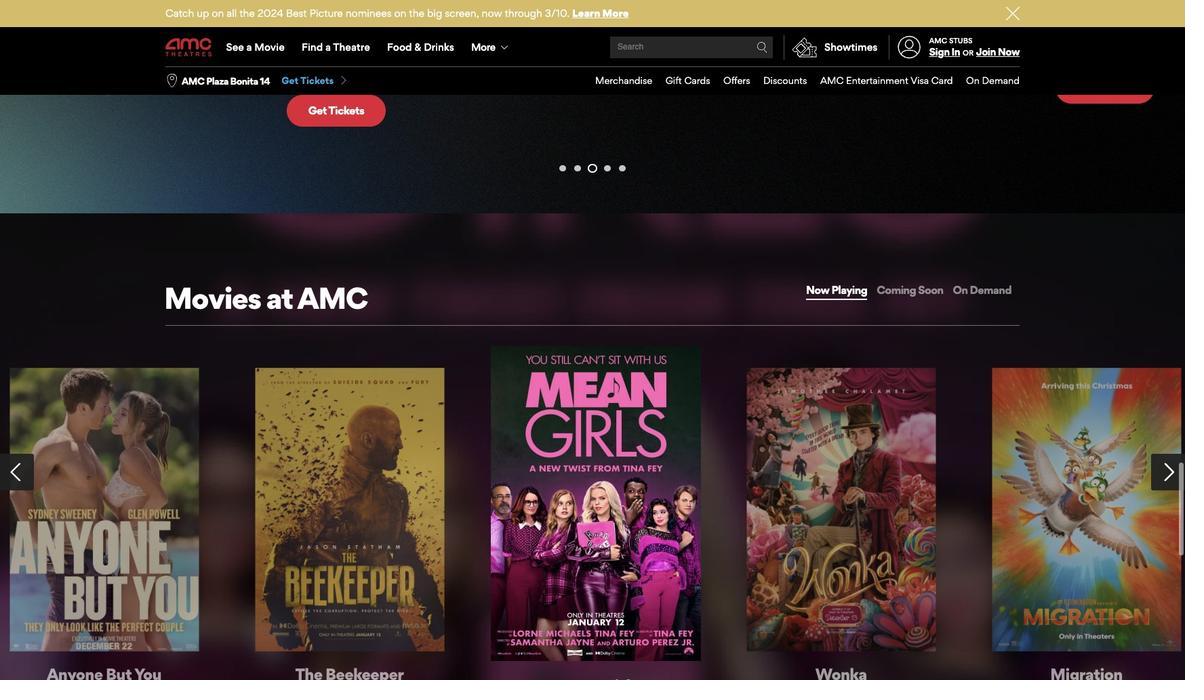 Task type: vqa. For each thing, say whether or not it's contained in the screenshot.
day within the We have special student pricing every day at AMC Theatres! Bring your student ID to the box office and save big on tickets for the latest movies!
no



Task type: describe. For each thing, give the bounding box(es) containing it.
more button
[[463, 28, 520, 66]]

amc for sign
[[929, 36, 947, 45]]

amc right at
[[297, 280, 367, 316]]

movie poster for wonka image
[[747, 368, 936, 652]]

now
[[482, 7, 502, 20]]

a for theatre
[[325, 41, 331, 54]]

2 the from the left
[[409, 7, 424, 20]]

showtimes image
[[784, 35, 825, 60]]

coming
[[877, 283, 916, 297]]

movie poster for mean girls image
[[491, 346, 701, 661]]

sign in button
[[929, 46, 960, 58]]

1 the from the left
[[239, 7, 255, 20]]

offers link
[[710, 67, 750, 95]]

a for movie
[[247, 41, 252, 54]]

3/10.
[[545, 7, 570, 20]]

food
[[387, 41, 412, 54]]

coming soon button
[[876, 281, 945, 299]]

merchandise
[[595, 75, 652, 86]]

now inside amc stubs sign in or join now
[[998, 46, 1020, 58]]

movie poster for anyone but you image
[[10, 368, 199, 652]]

movie poster for the beekeeper image
[[255, 368, 445, 652]]

0 vertical spatial more
[[602, 7, 629, 20]]

on for on demand button
[[953, 283, 968, 297]]

drinks
[[424, 41, 454, 54]]

5 navigation from the left
[[619, 165, 626, 172]]

menu containing merchandise
[[582, 67, 1020, 95]]

now playing
[[806, 283, 867, 297]]

&
[[414, 41, 421, 54]]

entertainment
[[846, 75, 909, 86]]

on demand link
[[953, 67, 1020, 95]]

find a theatre link
[[293, 28, 379, 66]]

visa
[[911, 75, 929, 86]]

offers
[[723, 75, 750, 86]]

submit search icon image
[[757, 42, 768, 53]]

more inside button
[[471, 41, 495, 54]]

demand for "on demand" link
[[982, 75, 1020, 86]]

learn more link
[[572, 7, 629, 20]]

food & drinks
[[387, 41, 454, 54]]

2 navigation from the left
[[574, 165, 581, 172]]

see
[[226, 41, 244, 54]]

screen,
[[445, 7, 479, 20]]

big
[[427, 7, 442, 20]]

food & drinks link
[[379, 28, 463, 66]]

see a movie link
[[218, 28, 293, 66]]

stubs
[[949, 36, 973, 45]]

amc entertainment visa card
[[820, 75, 953, 86]]

in
[[952, 46, 960, 58]]

see a movie
[[226, 41, 285, 54]]

3 navigation from the left
[[589, 165, 596, 172]]

catch up on all the 2024 best picture nominees on the big screen, now through 3/10. learn more
[[165, 7, 629, 20]]

join
[[976, 46, 996, 58]]

merchandise link
[[582, 67, 652, 95]]

demand for on demand button
[[970, 283, 1012, 297]]

2024
[[257, 7, 283, 20]]

up
[[197, 7, 209, 20]]

coming soon
[[877, 283, 944, 297]]

amc entertainment visa card link
[[807, 67, 953, 95]]

movies
[[164, 280, 261, 316]]

or
[[963, 48, 974, 58]]

4 navigation from the left
[[604, 165, 611, 172]]



Task type: locate. For each thing, give the bounding box(es) containing it.
search the AMC website text field
[[616, 42, 757, 53]]

amc plaza bonita 14
[[182, 75, 270, 87]]

get tickets
[[821, 37, 877, 51], [565, 58, 621, 71], [282, 75, 334, 86], [1077, 81, 1133, 94], [308, 104, 364, 117]]

on inside button
[[953, 283, 968, 297]]

card
[[931, 75, 953, 86]]

2 a from the left
[[325, 41, 331, 54]]

at
[[266, 280, 293, 316]]

amc left plaza at the left of page
[[182, 75, 204, 87]]

on demand right soon
[[953, 283, 1012, 297]]

menu down learn
[[165, 28, 1020, 66]]

nominees
[[346, 7, 392, 20]]

get tickets link
[[799, 28, 899, 60], [543, 49, 642, 80], [1056, 72, 1155, 103], [282, 75, 349, 87], [287, 95, 386, 127]]

on demand down join now button
[[966, 75, 1020, 86]]

on demand
[[966, 75, 1020, 86], [953, 283, 1012, 297]]

more
[[602, 7, 629, 20], [471, 41, 495, 54]]

on for "on demand" link
[[966, 75, 980, 86]]

menu
[[165, 28, 1020, 66], [582, 67, 1020, 95]]

on demand for on demand button
[[953, 283, 1012, 297]]

amc for visa
[[820, 75, 844, 86]]

now left playing
[[806, 283, 830, 297]]

close this dialog image
[[1161, 654, 1175, 668]]

0 vertical spatial on demand
[[966, 75, 1020, 86]]

on left all
[[212, 7, 224, 20]]

discounts link
[[750, 67, 807, 95]]

on demand inside button
[[953, 283, 1012, 297]]

0 vertical spatial demand
[[982, 75, 1020, 86]]

1 horizontal spatial a
[[325, 41, 331, 54]]

discounts
[[764, 75, 807, 86]]

gift cards link
[[652, 67, 710, 95]]

more right learn
[[602, 7, 629, 20]]

amc inside amc stubs sign in or join now
[[929, 36, 947, 45]]

1 horizontal spatial the
[[409, 7, 424, 20]]

gift
[[666, 75, 682, 86]]

1 horizontal spatial on
[[394, 7, 406, 20]]

user profile image
[[890, 36, 928, 59]]

showtimes
[[825, 41, 878, 54]]

the
[[239, 7, 255, 20], [409, 7, 424, 20]]

the right all
[[239, 7, 255, 20]]

picture
[[310, 7, 343, 20]]

amc
[[929, 36, 947, 45], [820, 75, 844, 86], [182, 75, 204, 87], [297, 280, 367, 316]]

now
[[998, 46, 1020, 58], [806, 283, 830, 297]]

1 vertical spatial on demand
[[953, 283, 1012, 297]]

tickets
[[841, 37, 877, 51], [585, 58, 621, 71], [300, 75, 334, 86], [1097, 81, 1133, 94], [329, 104, 364, 117]]

showtimes link
[[784, 35, 878, 60]]

amc plaza bonita 14 button
[[182, 74, 270, 88]]

on right soon
[[953, 283, 968, 297]]

0 vertical spatial now
[[998, 46, 1020, 58]]

0 vertical spatial menu
[[165, 28, 1020, 66]]

cards
[[684, 75, 710, 86]]

a right see
[[247, 41, 252, 54]]

on
[[212, 7, 224, 20], [394, 7, 406, 20]]

1 on from the left
[[212, 7, 224, 20]]

on demand inside menu
[[966, 75, 1020, 86]]

soon
[[918, 283, 944, 297]]

0 horizontal spatial more
[[471, 41, 495, 54]]

0 horizontal spatial the
[[239, 7, 255, 20]]

gift cards
[[666, 75, 710, 86]]

movie poster for migration image
[[993, 368, 1182, 652]]

2 on from the left
[[394, 7, 406, 20]]

1 navigation from the left
[[559, 165, 566, 172]]

find
[[302, 41, 323, 54]]

1 horizontal spatial more
[[602, 7, 629, 20]]

amc inside amc entertainment visa card link
[[820, 75, 844, 86]]

menu containing more
[[165, 28, 1020, 66]]

a
[[247, 41, 252, 54], [325, 41, 331, 54]]

1 vertical spatial demand
[[970, 283, 1012, 297]]

on
[[966, 75, 980, 86], [953, 283, 968, 297]]

through
[[505, 7, 542, 20]]

playing
[[832, 283, 867, 297]]

theatre
[[333, 41, 370, 54]]

a right find
[[325, 41, 331, 54]]

now right join
[[998, 46, 1020, 58]]

amc logo image
[[165, 38, 213, 57], [165, 38, 213, 57]]

1 horizontal spatial now
[[998, 46, 1020, 58]]

0 horizontal spatial on
[[212, 7, 224, 20]]

now playing button
[[805, 281, 869, 299]]

menu down the showtimes image
[[582, 67, 1020, 95]]

the left big
[[409, 7, 424, 20]]

1 vertical spatial more
[[471, 41, 495, 54]]

demand inside on demand button
[[970, 283, 1012, 297]]

all
[[227, 7, 237, 20]]

join now button
[[976, 46, 1020, 58]]

sign
[[929, 46, 950, 58]]

plaza
[[206, 75, 228, 87]]

learn
[[572, 7, 600, 20]]

demand inside "on demand" link
[[982, 75, 1020, 86]]

catch
[[165, 7, 194, 20]]

movie
[[255, 41, 285, 54]]

amc for bonita
[[182, 75, 204, 87]]

0 vertical spatial on
[[966, 75, 980, 86]]

more down now
[[471, 41, 495, 54]]

amc down showtimes link
[[820, 75, 844, 86]]

get
[[821, 37, 839, 51], [565, 58, 583, 71], [282, 75, 299, 86], [1077, 81, 1096, 94], [308, 104, 327, 117]]

demand right soon
[[970, 283, 1012, 297]]

on down or
[[966, 75, 980, 86]]

bonita
[[230, 75, 258, 87]]

demand
[[982, 75, 1020, 86], [970, 283, 1012, 297]]

on demand for "on demand" link
[[966, 75, 1020, 86]]

1 vertical spatial now
[[806, 283, 830, 297]]

now inside button
[[806, 283, 830, 297]]

1 vertical spatial menu
[[582, 67, 1020, 95]]

14
[[260, 75, 270, 87]]

0 horizontal spatial a
[[247, 41, 252, 54]]

movies at amc
[[164, 280, 367, 316]]

on right nominees
[[394, 7, 406, 20]]

best
[[286, 7, 307, 20]]

navigation
[[559, 165, 566, 172], [574, 165, 581, 172], [589, 165, 596, 172], [604, 165, 611, 172], [619, 165, 626, 172]]

find a theatre
[[302, 41, 370, 54]]

0 horizontal spatial now
[[806, 283, 830, 297]]

1 a from the left
[[247, 41, 252, 54]]

demand down join now button
[[982, 75, 1020, 86]]

sign in or join amc stubs element
[[889, 28, 1020, 66]]

on demand button
[[952, 281, 1013, 299]]

amc up sign
[[929, 36, 947, 45]]

1 vertical spatial on
[[953, 283, 968, 297]]

amc inside amc plaza bonita 14 button
[[182, 75, 204, 87]]

on inside menu
[[966, 75, 980, 86]]

amc stubs sign in or join now
[[929, 36, 1020, 58]]



